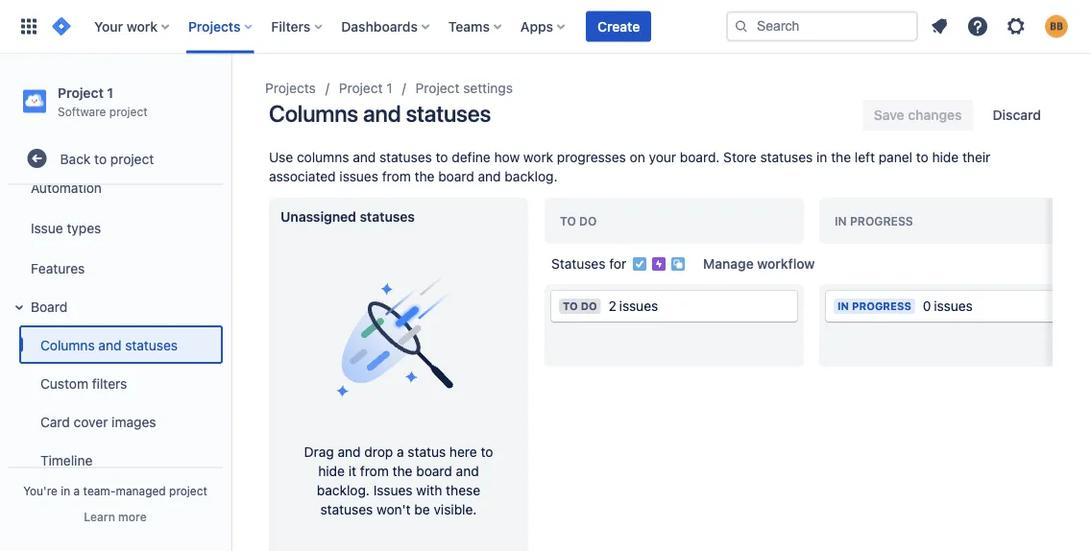 Task type: locate. For each thing, give the bounding box(es) containing it.
2 horizontal spatial issues
[[934, 298, 973, 314]]

1 horizontal spatial hide
[[932, 149, 959, 165]]

to left 2
[[563, 300, 578, 313]]

project right software
[[109, 104, 148, 118]]

in progress
[[835, 214, 913, 228], [837, 300, 911, 313]]

dashboards
[[341, 18, 418, 34]]

0 vertical spatial progress
[[850, 214, 913, 228]]

0 vertical spatial to do
[[560, 214, 597, 228]]

2 vertical spatial the
[[392, 463, 413, 479]]

back to project link
[[8, 139, 223, 178]]

2 horizontal spatial project
[[416, 80, 459, 96]]

help image
[[966, 15, 989, 38]]

a left team-
[[74, 484, 80, 497]]

columns up custom
[[40, 337, 95, 353]]

apps
[[520, 18, 553, 34]]

projects right sidebar navigation icon
[[265, 80, 316, 96]]

columns and statuses up filters
[[40, 337, 178, 353]]

manage
[[703, 256, 754, 272]]

project right managed
[[169, 484, 207, 497]]

projects inside "popup button"
[[188, 18, 240, 34]]

manage workflow
[[703, 256, 815, 272]]

to do button
[[545, 198, 804, 244]]

their
[[962, 149, 990, 165]]

project
[[109, 104, 148, 118], [110, 151, 154, 166], [169, 484, 207, 497]]

primary element
[[12, 0, 726, 53]]

project settings
[[416, 80, 513, 96]]

columns up columns
[[269, 100, 358, 127]]

and down here
[[456, 463, 479, 479]]

progress down panel
[[850, 214, 913, 228]]

from
[[382, 169, 411, 184], [360, 463, 389, 479]]

project 1 software project
[[58, 85, 148, 118]]

to do inside button
[[560, 214, 597, 228]]

team-
[[83, 484, 116, 497]]

in progress button
[[819, 198, 1079, 244]]

your profile and settings image
[[1045, 15, 1068, 38]]

1 horizontal spatial a
[[397, 444, 404, 460]]

backlog. down how
[[505, 169, 558, 184]]

issues
[[339, 169, 378, 184], [619, 298, 658, 314], [934, 298, 973, 314]]

0 vertical spatial in progress
[[835, 214, 913, 228]]

board down define
[[438, 169, 474, 184]]

from down drop at bottom left
[[360, 463, 389, 479]]

1 horizontal spatial in
[[816, 149, 827, 165]]

issue types
[[31, 220, 101, 236]]

to up statuses
[[560, 214, 576, 228]]

1 vertical spatial to do
[[563, 300, 597, 313]]

work inside dropdown button
[[126, 18, 157, 34]]

issues right 2
[[619, 298, 658, 314]]

columns
[[297, 149, 349, 165]]

project inside "link"
[[339, 80, 383, 96]]

0 issues
[[923, 298, 973, 314]]

issues for 2
[[619, 298, 658, 314]]

empty net image
[[322, 254, 475, 408]]

back
[[60, 151, 91, 166]]

1 for project 1 software project
[[107, 85, 113, 100]]

and
[[363, 100, 401, 127], [353, 149, 376, 165], [478, 169, 501, 184], [98, 337, 121, 353], [338, 444, 361, 460], [456, 463, 479, 479]]

project up automation link
[[110, 151, 154, 166]]

to do up statuses
[[560, 214, 597, 228]]

0 vertical spatial work
[[126, 18, 157, 34]]

issues down columns
[[339, 169, 378, 184]]

the
[[831, 149, 851, 165], [414, 169, 435, 184], [392, 463, 413, 479]]

0 vertical spatial hide
[[932, 149, 959, 165]]

learn more button
[[84, 509, 147, 524]]

progress inside button
[[850, 214, 913, 228]]

1 horizontal spatial issues
[[619, 298, 658, 314]]

0 horizontal spatial work
[[126, 18, 157, 34]]

1 vertical spatial work
[[523, 149, 553, 165]]

to inside drag and drop a status here to hide it from the board and backlog. issues with these statuses won't be visible.
[[481, 444, 493, 460]]

1 vertical spatial a
[[74, 484, 80, 497]]

managed
[[116, 484, 166, 497]]

do up statuses for
[[579, 214, 597, 228]]

and right columns
[[353, 149, 376, 165]]

define
[[452, 149, 491, 165]]

status
[[408, 444, 446, 460]]

statuses right store
[[760, 149, 813, 165]]

board inside drag and drop a status here to hide it from the board and backlog. issues with these statuses won't be visible.
[[416, 463, 452, 479]]

progress left 0
[[852, 300, 911, 313]]

card cover images
[[40, 414, 156, 430]]

to right panel
[[916, 149, 928, 165]]

project 1
[[339, 80, 392, 96]]

0 vertical spatial columns
[[269, 100, 358, 127]]

0 horizontal spatial columns
[[40, 337, 95, 353]]

0 horizontal spatial projects
[[188, 18, 240, 34]]

issues for 0
[[934, 298, 973, 314]]

0 vertical spatial to
[[560, 214, 576, 228]]

for
[[609, 256, 626, 272]]

0 vertical spatial board
[[438, 169, 474, 184]]

and up filters
[[98, 337, 121, 353]]

1 for project 1
[[386, 80, 392, 96]]

0 vertical spatial do
[[579, 214, 597, 228]]

use
[[269, 149, 293, 165]]

1 inside project 1 software project
[[107, 85, 113, 100]]

expand image
[[8, 296, 31, 319]]

0 horizontal spatial 1
[[107, 85, 113, 100]]

from up unassigned statuses
[[382, 169, 411, 184]]

projects link
[[265, 77, 316, 100]]

more
[[118, 510, 147, 523]]

0 vertical spatial in
[[835, 214, 847, 228]]

project
[[339, 80, 383, 96], [416, 80, 459, 96], [58, 85, 104, 100]]

workflow
[[757, 256, 815, 272]]

backlog. inside "use columns and statuses to define how work progresses on your board. store statuses in the left panel to hide their associated issues from the board and backlog."
[[505, 169, 558, 184]]

columns and statuses down the "project 1"
[[269, 100, 491, 127]]

0 horizontal spatial a
[[74, 484, 80, 497]]

work right the your
[[126, 18, 157, 34]]

in progress left 0
[[837, 300, 911, 313]]

unassigned statuses
[[280, 209, 415, 225]]

statuses
[[406, 100, 491, 127], [379, 149, 432, 165], [760, 149, 813, 165], [360, 209, 415, 225], [125, 337, 178, 353], [320, 502, 373, 517]]

0 vertical spatial projects
[[188, 18, 240, 34]]

sidebar navigation image
[[209, 77, 252, 115]]

projects up sidebar navigation icon
[[188, 18, 240, 34]]

0 vertical spatial a
[[397, 444, 404, 460]]

discard button
[[981, 100, 1053, 131]]

1 vertical spatial in progress
[[837, 300, 911, 313]]

statuses left define
[[379, 149, 432, 165]]

back to project
[[60, 151, 154, 166]]

1 vertical spatial projects
[[265, 80, 316, 96]]

projects
[[188, 18, 240, 34], [265, 80, 316, 96]]

0 vertical spatial backlog.
[[505, 169, 558, 184]]

banner
[[0, 0, 1091, 54]]

search image
[[734, 19, 749, 34]]

project inside project 1 software project
[[109, 104, 148, 118]]

the left "left"
[[831, 149, 851, 165]]

settings
[[463, 80, 513, 96]]

1 horizontal spatial the
[[414, 169, 435, 184]]

statuses down project settings
[[406, 100, 491, 127]]

to
[[436, 149, 448, 165], [916, 149, 928, 165], [94, 151, 107, 166], [481, 444, 493, 460]]

work right how
[[523, 149, 553, 165]]

your work button
[[88, 11, 177, 42]]

0 vertical spatial in
[[816, 149, 827, 165]]

0 vertical spatial project
[[109, 104, 148, 118]]

use columns and statuses to define how work progresses on your board. store statuses in the left panel to hide their associated issues from the board and backlog.
[[269, 149, 990, 184]]

to do left 2
[[563, 300, 597, 313]]

project settings link
[[416, 77, 513, 100]]

statuses up custom filters link
[[125, 337, 178, 353]]

hide
[[932, 149, 959, 165], [318, 463, 345, 479]]

1 horizontal spatial project
[[339, 80, 383, 96]]

the up issues
[[392, 463, 413, 479]]

in progress down "left"
[[835, 214, 913, 228]]

issues right 0
[[934, 298, 973, 314]]

2 vertical spatial project
[[169, 484, 207, 497]]

1 vertical spatial board
[[416, 463, 452, 479]]

statuses down it
[[320, 502, 373, 517]]

hide left "their"
[[932, 149, 959, 165]]

in
[[816, 149, 827, 165], [61, 484, 70, 497]]

do left 2
[[581, 300, 597, 313]]

0 horizontal spatial hide
[[318, 463, 345, 479]]

1 horizontal spatial 1
[[386, 80, 392, 96]]

1 vertical spatial in
[[837, 300, 849, 313]]

1 inside "link"
[[386, 80, 392, 96]]

1 vertical spatial to
[[563, 300, 578, 313]]

group
[[4, 47, 223, 551]]

in left "left"
[[816, 149, 827, 165]]

1 up back to project
[[107, 85, 113, 100]]

1 vertical spatial from
[[360, 463, 389, 479]]

1 horizontal spatial columns and statuses
[[269, 100, 491, 127]]

0 horizontal spatial project
[[58, 85, 104, 100]]

here
[[449, 444, 477, 460]]

2 horizontal spatial the
[[831, 149, 851, 165]]

1 vertical spatial columns
[[40, 337, 95, 353]]

0 horizontal spatial backlog.
[[317, 482, 370, 498]]

1 horizontal spatial work
[[523, 149, 553, 165]]

issue types link
[[8, 207, 223, 249]]

you're in a team-managed project
[[23, 484, 207, 497]]

backlog. down it
[[317, 482, 370, 498]]

1 horizontal spatial backlog.
[[505, 169, 558, 184]]

1 vertical spatial in
[[61, 484, 70, 497]]

0 vertical spatial from
[[382, 169, 411, 184]]

1 vertical spatial the
[[414, 169, 435, 184]]

in right you're
[[61, 484, 70, 497]]

columns and statuses link
[[19, 326, 223, 364]]

project inside project 1 software project
[[58, 85, 104, 100]]

1 vertical spatial backlog.
[[317, 482, 370, 498]]

hide inside drag and drop a status here to hide it from the board and backlog. issues with these statuses won't be visible.
[[318, 463, 345, 479]]

0 horizontal spatial the
[[392, 463, 413, 479]]

backlog.
[[505, 169, 558, 184], [317, 482, 370, 498]]

a
[[397, 444, 404, 460], [74, 484, 80, 497]]

appswitcher icon image
[[17, 15, 40, 38]]

timeline
[[40, 452, 93, 468]]

learn more
[[84, 510, 147, 523]]

1
[[386, 80, 392, 96], [107, 85, 113, 100]]

notifications image
[[928, 15, 951, 38]]

the up unassigned statuses
[[414, 169, 435, 184]]

and down how
[[478, 169, 501, 184]]

in
[[835, 214, 847, 228], [837, 300, 849, 313]]

1 horizontal spatial projects
[[265, 80, 316, 96]]

1 down dashboards dropdown button
[[386, 80, 392, 96]]

board up with
[[416, 463, 452, 479]]

automation link
[[8, 168, 223, 207]]

you're
[[23, 484, 58, 497]]

to do
[[560, 214, 597, 228], [563, 300, 597, 313]]

it
[[348, 463, 356, 479]]

to right here
[[481, 444, 493, 460]]

Search field
[[726, 11, 918, 42]]

project down primary element
[[339, 80, 383, 96]]

hide left it
[[318, 463, 345, 479]]

banner containing your work
[[0, 0, 1091, 54]]

1 horizontal spatial columns
[[269, 100, 358, 127]]

0 horizontal spatial issues
[[339, 169, 378, 184]]

hide inside "use columns and statuses to define how work progresses on your board. store statuses in the left panel to hide their associated issues from the board and backlog."
[[932, 149, 959, 165]]

0 horizontal spatial columns and statuses
[[40, 337, 178, 353]]

project left settings
[[416, 80, 459, 96]]

board
[[438, 169, 474, 184], [416, 463, 452, 479]]

a right drop at bottom left
[[397, 444, 404, 460]]

and up it
[[338, 444, 361, 460]]

drag and drop a status here to hide it from the board and backlog. issues with these statuses won't be visible.
[[304, 444, 493, 517]]

project up software
[[58, 85, 104, 100]]

columns and statuses
[[269, 100, 491, 127], [40, 337, 178, 353]]

1 vertical spatial hide
[[318, 463, 345, 479]]



Task type: vqa. For each thing, say whether or not it's contained in the screenshot.
1st BOB BUILDER ・ OCTOBER 18, 2023 from the top of the In the last month element
no



Task type: describe. For each thing, give the bounding box(es) containing it.
statuses right unassigned
[[360, 209, 415, 225]]

card
[[40, 414, 70, 430]]

associated
[[269, 169, 336, 184]]

automation
[[31, 179, 102, 195]]

teams
[[448, 18, 490, 34]]

your
[[94, 18, 123, 34]]

0 vertical spatial columns and statuses
[[269, 100, 491, 127]]

projects for projects "popup button"
[[188, 18, 240, 34]]

1 vertical spatial project
[[110, 151, 154, 166]]

discard
[[993, 107, 1041, 123]]

issue
[[31, 220, 63, 236]]

dashboards button
[[335, 11, 437, 42]]

drag
[[304, 444, 334, 460]]

teams button
[[443, 11, 509, 42]]

images
[[112, 414, 156, 430]]

how
[[494, 149, 520, 165]]

create
[[597, 18, 640, 34]]

0 vertical spatial the
[[831, 149, 851, 165]]

projects for projects link
[[265, 80, 316, 96]]

do inside button
[[579, 214, 597, 228]]

issues inside "use columns and statuses to define how work progresses on your board. store statuses in the left panel to hide their associated issues from the board and backlog."
[[339, 169, 378, 184]]

and down the "project 1"
[[363, 100, 401, 127]]

group containing automation
[[4, 47, 223, 551]]

0
[[923, 298, 931, 314]]

work inside "use columns and statuses to define how work progresses on your board. store statuses in the left panel to hide their associated issues from the board and backlog."
[[523, 149, 553, 165]]

statuses inside drag and drop a status here to hide it from the board and backlog. issues with these statuses won't be visible.
[[320, 502, 373, 517]]

project for project 1
[[339, 80, 383, 96]]

filters
[[271, 18, 311, 34]]

features link
[[8, 249, 223, 287]]

your
[[649, 149, 676, 165]]

panel
[[879, 149, 912, 165]]

on
[[630, 149, 645, 165]]

columns inside columns and statuses link
[[40, 337, 95, 353]]

custom
[[40, 375, 88, 391]]

left
[[855, 149, 875, 165]]

2 issues
[[609, 298, 658, 314]]

issues
[[373, 482, 413, 498]]

to left define
[[436, 149, 448, 165]]

in inside "use columns and statuses to define how work progresses on your board. store statuses in the left panel to hide their associated issues from the board and backlog."
[[816, 149, 827, 165]]

with
[[416, 482, 442, 498]]

unassigned
[[280, 209, 356, 225]]

and inside group
[[98, 337, 121, 353]]

2
[[609, 298, 617, 314]]

software
[[58, 104, 106, 118]]

apps button
[[515, 11, 572, 42]]

to inside button
[[560, 214, 576, 228]]

jira software image
[[50, 15, 73, 38]]

be
[[414, 502, 430, 517]]

custom filters
[[40, 375, 127, 391]]

filters button
[[265, 11, 330, 42]]

the inside drag and drop a status here to hide it from the board and backlog. issues with these statuses won't be visible.
[[392, 463, 413, 479]]

visible.
[[434, 502, 477, 517]]

to right back
[[94, 151, 107, 166]]

jira software image
[[50, 15, 73, 38]]

manage workflow button
[[692, 253, 826, 276]]

settings image
[[1005, 15, 1028, 38]]

create button
[[586, 11, 651, 42]]

card cover images link
[[19, 403, 223, 441]]

board
[[31, 298, 67, 314]]

projects button
[[182, 11, 260, 42]]

timeline link
[[19, 441, 223, 479]]

from inside drag and drop a status here to hide it from the board and backlog. issues with these statuses won't be visible.
[[360, 463, 389, 479]]

backlog. inside drag and drop a status here to hide it from the board and backlog. issues with these statuses won't be visible.
[[317, 482, 370, 498]]

store
[[723, 149, 757, 165]]

statuses for
[[551, 256, 626, 272]]

progresses
[[557, 149, 626, 165]]

a inside drag and drop a status here to hide it from the board and backlog. issues with these statuses won't be visible.
[[397, 444, 404, 460]]

1 vertical spatial progress
[[852, 300, 911, 313]]

statuses inside group
[[125, 337, 178, 353]]

project for project settings
[[416, 80, 459, 96]]

features
[[31, 260, 85, 276]]

filters
[[92, 375, 127, 391]]

learn
[[84, 510, 115, 523]]

types
[[67, 220, 101, 236]]

your work
[[94, 18, 157, 34]]

these
[[446, 482, 480, 498]]

in progress inside button
[[835, 214, 913, 228]]

from inside "use columns and statuses to define how work progresses on your board. store statuses in the left panel to hide their associated issues from the board and backlog."
[[382, 169, 411, 184]]

project 1 link
[[339, 77, 392, 100]]

in inside in progress button
[[835, 214, 847, 228]]

won't
[[377, 502, 411, 517]]

board button
[[8, 287, 223, 326]]

0 horizontal spatial in
[[61, 484, 70, 497]]

statuses
[[551, 256, 605, 272]]

board.
[[680, 149, 720, 165]]

custom filters link
[[19, 364, 223, 403]]

drop
[[364, 444, 393, 460]]

1 vertical spatial do
[[581, 300, 597, 313]]

1 vertical spatial columns and statuses
[[40, 337, 178, 353]]

board inside "use columns and statuses to define how work progresses on your board. store statuses in the left panel to hide their associated issues from the board and backlog."
[[438, 169, 474, 184]]

cover
[[74, 414, 108, 430]]



